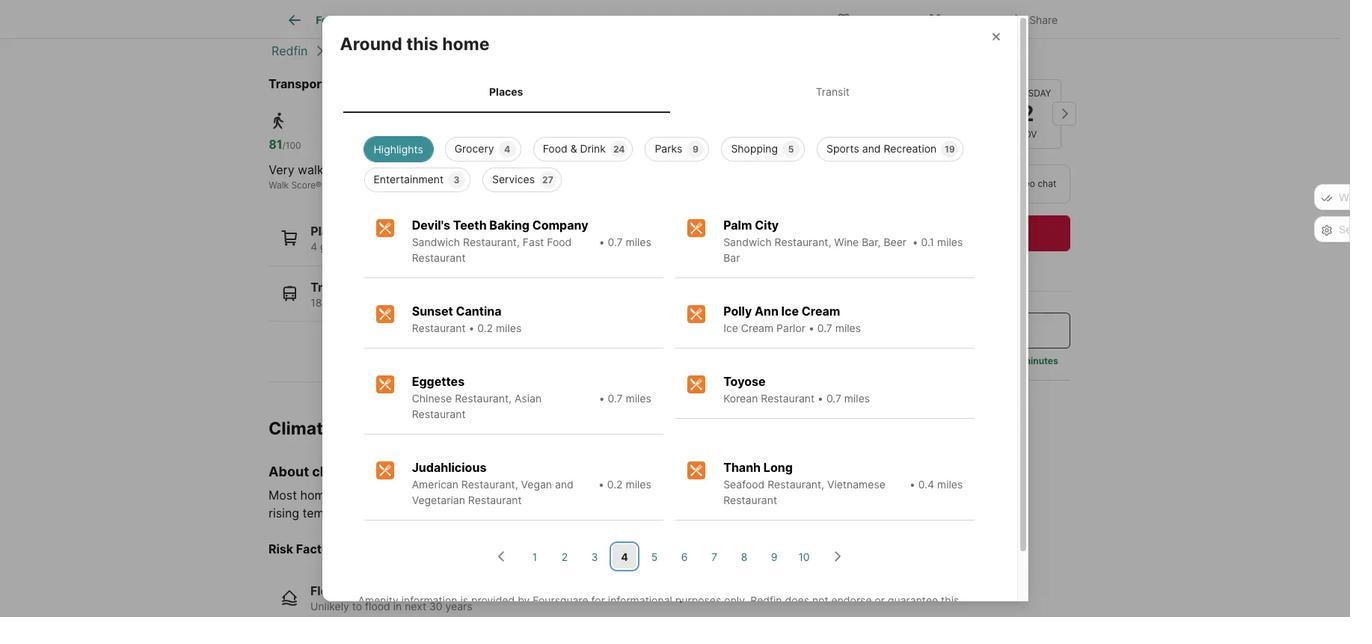 Task type: locate. For each thing, give the bounding box(es) containing it.
transit up sports at right top
[[816, 85, 850, 98]]

/100 inside 87 /100
[[567, 140, 585, 151]]

seafood
[[724, 478, 765, 491]]

/100
[[283, 140, 301, 151], [430, 140, 449, 151], [567, 140, 585, 151]]

score inside very walkable walk score ®
[[291, 180, 316, 191]]

tour
[[970, 225, 994, 240]]

0 horizontal spatial for
[[592, 594, 605, 607]]

0 vertical spatial climate
[[312, 464, 361, 480]]

Oct button
[[846, 78, 914, 149]]

0 horizontal spatial nov
[[944, 128, 964, 139]]

56
[[415, 137, 430, 152]]

/100 up good
[[430, 140, 449, 151]]

3 right good
[[454, 174, 460, 186]]

0.2 right may
[[608, 478, 623, 491]]

0 horizontal spatial transit
[[311, 280, 352, 295]]

1259
[[388, 76, 417, 91]]

their down only.
[[721, 610, 743, 617]]

2 horizontal spatial 9
[[771, 551, 778, 563]]

korean
[[724, 392, 758, 405]]

transit inside good transit transit score ®
[[415, 180, 444, 191]]

their left own
[[589, 610, 612, 617]]

climate inside most homes have some risk of natural disasters, and may be impacted by climate change due to rising temperatures and sea levels.
[[688, 488, 729, 503]]

not
[[813, 594, 829, 607]]

groceries,
[[320, 240, 370, 253]]

1 vertical spatial places
[[311, 224, 350, 239]]

score for bikeable
[[572, 180, 596, 191]]

chinese
[[412, 392, 452, 405]]

0 horizontal spatial climate
[[312, 464, 361, 480]]

restaurant, inside 'chinese restaurant, asian restaurant'
[[455, 392, 512, 405]]

restaurant inside 'chinese restaurant, asian restaurant'
[[412, 408, 466, 421]]

None button
[[994, 79, 1062, 148]]

list box
[[352, 131, 988, 192]]

0 vertical spatial 2
[[1021, 100, 1035, 126]]

by right impacted
[[671, 488, 684, 503]]

0 horizontal spatial ®
[[316, 180, 322, 191]]

1 horizontal spatial score
[[446, 180, 471, 191]]

0 horizontal spatial to
[[352, 600, 362, 613]]

1 horizontal spatial this
[[942, 594, 960, 607]]

factor right risk
[[296, 542, 334, 557]]

1 vertical spatial 9
[[451, 240, 457, 253]]

climate down thanh
[[688, 488, 729, 503]]

tab list inside around this home dialog
[[340, 70, 1000, 113]]

shopping
[[732, 142, 778, 155]]

1 vertical spatial &
[[571, 142, 578, 155]]

food inside list box
[[543, 142, 568, 155]]

bar
[[724, 252, 741, 264]]

restaurant down seafood
[[724, 494, 778, 507]]

redfin
[[272, 43, 308, 58], [751, 594, 783, 607]]

restaurant down vegan
[[468, 494, 522, 507]]

nov down thursday
[[1018, 128, 1038, 139]]

24 for places
[[373, 240, 385, 253]]

1 vertical spatial transit
[[415, 180, 444, 191]]

0 horizontal spatial redfin
[[272, 43, 308, 58]]

1 vertical spatial cream
[[742, 322, 774, 335]]

&
[[594, 14, 601, 26], [571, 142, 578, 155]]

1 /100 from the left
[[283, 140, 301, 151]]

for down purposes
[[704, 610, 718, 617]]

cream down 'ann'
[[742, 322, 774, 335]]

/100 for 81
[[283, 140, 301, 151]]

0 horizontal spatial factor
[[296, 542, 334, 557]]

restaurant inside american restaurant, vegan and vegetarian restaurant
[[468, 494, 522, 507]]

2 score from the left
[[446, 180, 471, 191]]

0 vertical spatial by
[[671, 488, 684, 503]]

0 horizontal spatial 0.2
[[478, 322, 493, 335]]

1 horizontal spatial &
[[594, 14, 601, 26]]

about
[[269, 464, 309, 480]]

tab list containing feed
[[269, 0, 759, 38]]

1 horizontal spatial for
[[704, 610, 718, 617]]

is
[[461, 594, 469, 607]]

restaurant, down the devil's teeth baking company
[[463, 236, 520, 249]]

2 ® from the left
[[471, 180, 477, 191]]

impacted
[[615, 488, 667, 503]]

1 horizontal spatial to
[[802, 488, 813, 503]]

1 horizontal spatial /100
[[430, 140, 449, 151]]

2 right 1 button
[[562, 551, 568, 563]]

score inside good transit transit score ®
[[446, 180, 471, 191]]

1 vertical spatial factor
[[346, 584, 384, 599]]

& right 87
[[571, 142, 578, 155]]

0 vertical spatial ice
[[782, 304, 799, 319]]

9 left parks
[[451, 240, 457, 253]]

restaurant, for judahlicious
[[462, 478, 518, 491]]

vegan
[[521, 478, 552, 491]]

to right due
[[802, 488, 813, 503]]

restaurant inside sunset cantina restaurant • 0.2 miles
[[412, 322, 466, 335]]

risks up about climate risks
[[338, 418, 379, 439]]

0.2 inside sunset cantina restaurant • 0.2 miles
[[478, 322, 493, 335]]

24 up bikeable
[[614, 144, 625, 155]]

5,
[[363, 296, 372, 309]]

1 ® from the left
[[316, 180, 322, 191]]

climate
[[269, 418, 334, 439]]

history
[[622, 14, 656, 26]]

& inside around this home dialog
[[571, 142, 578, 155]]

oct
[[870, 128, 889, 139]]

® inside good transit transit score ®
[[471, 180, 477, 191]]

for right foursquare
[[592, 594, 605, 607]]

favorite button
[[824, 3, 910, 34]]

1 vertical spatial ice
[[724, 322, 739, 335]]

0 horizontal spatial 9
[[451, 240, 457, 253]]

/100 inside 81 /100
[[283, 140, 301, 151]]

risk factor
[[269, 542, 334, 557]]

1 • 0.7 miles from the top
[[599, 236, 652, 249]]

1 sandwich from the left
[[412, 236, 460, 249]]

& inside tab
[[594, 14, 601, 26]]

/100 up very walkable walk score ® at the left of page
[[283, 140, 301, 151]]

transportation near 1259 41st ave
[[269, 76, 470, 91]]

sunset
[[412, 304, 453, 319]]

only.
[[725, 594, 748, 607]]

0 horizontal spatial 2
[[562, 551, 568, 563]]

1 horizontal spatial 5
[[789, 144, 794, 155]]

places right ave
[[490, 85, 524, 98]]

transit up 29,
[[311, 280, 352, 295]]

1 vertical spatial food
[[547, 236, 572, 249]]

0 horizontal spatial sandwich
[[412, 236, 460, 249]]

8 button
[[733, 545, 757, 569]]

41st
[[420, 76, 445, 91]]

sale & tax history
[[570, 14, 656, 26]]

1 horizontal spatial 2
[[1021, 100, 1035, 126]]

1 horizontal spatial their
[[721, 610, 743, 617]]

/100 inside 56 /100
[[430, 140, 449, 151]]

recommends
[[442, 610, 506, 617]]

restaurant, inside palm city sandwich restaurant, wine bar, beer bar • 0.1 miles
[[775, 236, 832, 249]]

1 horizontal spatial 3
[[592, 551, 598, 563]]

restaurant down toyose
[[761, 392, 815, 405]]

ice up parlor
[[782, 304, 799, 319]]

restaurant down devil's
[[412, 252, 466, 264]]

9 right "8"
[[771, 551, 778, 563]]

0 vertical spatial places
[[490, 85, 524, 98]]

factor inside flood factor - minimal unlikely to flood in next 30 years
[[346, 584, 384, 599]]

1 vertical spatial by
[[518, 594, 530, 607]]

risk
[[269, 542, 294, 557]]

beer
[[884, 236, 907, 249]]

3
[[454, 174, 460, 186], [592, 551, 598, 563]]

2 sandwich from the left
[[724, 236, 772, 249]]

1 vertical spatial 3
[[592, 551, 598, 563]]

27
[[543, 174, 554, 186]]

guarantee
[[888, 594, 939, 607]]

very inside very walkable walk score ®
[[269, 162, 295, 177]]

1 nov from the left
[[944, 128, 964, 139]]

transit inside tab
[[816, 85, 850, 98]]

0.2
[[478, 322, 493, 335], [608, 478, 623, 491]]

1 horizontal spatial 24
[[614, 144, 625, 155]]

fast
[[523, 236, 544, 249]]

score inside very bikeable bike score
[[572, 180, 596, 191]]

sports and recreation
[[827, 142, 937, 155]]

1 score from the left
[[291, 180, 316, 191]]

7
[[712, 551, 718, 563]]

devil's teeth baking company
[[412, 218, 589, 233]]

restaurant down 'sunset'
[[412, 322, 466, 335]]

1 horizontal spatial 9
[[693, 144, 699, 155]]

0.7 inside polly ann ice cream ice cream parlor • 0.7 miles
[[818, 322, 833, 335]]

6
[[682, 551, 688, 563]]

2 vertical spatial 4
[[621, 551, 628, 563]]

• inside sunset cantina restaurant • 0.2 miles
[[469, 322, 475, 335]]

0 vertical spatial food
[[543, 142, 568, 155]]

sandwich down devil's
[[412, 236, 460, 249]]

transit
[[816, 85, 850, 98], [415, 180, 444, 191], [311, 280, 352, 295]]

restaurant, down judahlicious
[[462, 478, 518, 491]]

amenities.
[[786, 610, 836, 617]]

transportation
[[269, 76, 356, 91]]

1 horizontal spatial 0.2
[[608, 478, 623, 491]]

2 vertical spatial transit
[[311, 280, 352, 295]]

by
[[671, 488, 684, 503], [518, 594, 530, 607]]

0 horizontal spatial 24
[[373, 240, 385, 253]]

next image
[[1053, 102, 1077, 126]]

factor for flood
[[346, 584, 384, 599]]

restaurant
[[412, 252, 466, 264], [412, 322, 466, 335], [761, 392, 815, 405], [412, 408, 466, 421], [468, 494, 522, 507], [724, 494, 778, 507]]

to
[[802, 488, 813, 503], [352, 600, 362, 613]]

1 vertical spatial 2
[[562, 551, 568, 563]]

this inside "amenity information is provided by foursquare for informational purposes only. redfin does not endorse or guarantee this information, and recommends buyers conduct their own investigation for their desired amenities."
[[942, 594, 960, 607]]

19
[[945, 144, 956, 155]]

1 horizontal spatial ice
[[782, 304, 799, 319]]

around this home element
[[340, 15, 508, 55]]

0 vertical spatial &
[[594, 14, 601, 26]]

0 vertical spatial 4
[[505, 144, 511, 155]]

sunset cantina restaurant • 0.2 miles
[[412, 304, 522, 335]]

0.2 down cantina
[[478, 322, 493, 335]]

1 horizontal spatial redfin
[[751, 594, 783, 607]]

redfin link
[[272, 43, 308, 58]]

• inside palm city sandwich restaurant, wine bar, beer bar • 0.1 miles
[[913, 236, 919, 249]]

sandwich inside sandwich restaurant, fast food restaurant
[[412, 236, 460, 249]]

4 left the groceries,
[[311, 240, 317, 253]]

disasters,
[[487, 488, 542, 503]]

and
[[863, 142, 881, 155], [555, 478, 574, 491], [545, 488, 566, 503], [382, 506, 403, 521], [420, 610, 439, 617]]

1 vertical spatial 5
[[652, 551, 658, 563]]

owl,
[[431, 296, 458, 309]]

2 horizontal spatial transit
[[816, 85, 850, 98]]

2 down thursday
[[1021, 100, 1035, 126]]

and down some on the left bottom of the page
[[382, 506, 403, 521]]

& left tax
[[594, 14, 601, 26]]

2 very from the left
[[552, 162, 577, 177]]

very up bike
[[552, 162, 577, 177]]

by up 'buyers'
[[518, 594, 530, 607]]

0 horizontal spatial 4
[[311, 240, 317, 253]]

2 horizontal spatial score
[[572, 180, 596, 191]]

rising
[[269, 506, 299, 521]]

0 vertical spatial transit
[[816, 85, 850, 98]]

tax
[[604, 14, 619, 26]]

miles inside toyose korean restaurant • 0.7 miles
[[845, 392, 871, 405]]

• 0.7 miles for devil's teeth baking company
[[599, 236, 652, 249]]

have
[[342, 488, 369, 503]]

0 vertical spatial • 0.7 miles
[[599, 236, 652, 249]]

• 0.2 miles
[[599, 478, 652, 491]]

places inside places 4 groceries, 24 restaurants, 9 parks
[[311, 224, 350, 239]]

food up 27
[[543, 142, 568, 155]]

transit tab
[[670, 73, 997, 110]]

4 up services
[[505, 144, 511, 155]]

3 score from the left
[[572, 180, 596, 191]]

to left flood
[[352, 600, 362, 613]]

2 nov from the left
[[1018, 128, 1038, 139]]

0 vertical spatial 3
[[454, 174, 460, 186]]

• inside polly ann ice cream ice cream parlor • 0.7 miles
[[809, 322, 815, 335]]

& for sale
[[594, 14, 601, 26]]

9 right parks
[[693, 144, 699, 155]]

56 /100
[[415, 137, 449, 152]]

sandwich down palm
[[724, 236, 772, 249]]

restaurant, left the asian
[[455, 392, 512, 405]]

and down "information"
[[420, 610, 439, 617]]

restaurant, inside american restaurant, vegan and vegetarian restaurant
[[462, 478, 518, 491]]

0 vertical spatial risks
[[338, 418, 379, 439]]

1 horizontal spatial ®
[[471, 180, 477, 191]]

restaurant inside seafood restaurant, vietnamese restaurant
[[724, 494, 778, 507]]

risks up some on the left bottom of the page
[[364, 464, 396, 480]]

places up the groceries,
[[311, 224, 350, 239]]

transit down good
[[415, 180, 444, 191]]

5 right "4" button
[[652, 551, 658, 563]]

transit for transit
[[816, 85, 850, 98]]

0 horizontal spatial places
[[311, 224, 350, 239]]

24 inside food & drink 24
[[614, 144, 625, 155]]

24 right the groceries,
[[373, 240, 385, 253]]

sale & tax history tab
[[553, 2, 674, 38]]

city
[[755, 218, 779, 233]]

1 horizontal spatial climate
[[688, 488, 729, 503]]

2 horizontal spatial 4
[[621, 551, 628, 563]]

2 • 0.7 miles from the top
[[599, 392, 652, 405]]

option
[[837, 164, 946, 203]]

24 inside places 4 groceries, 24 restaurants, 9 parks
[[373, 240, 385, 253]]

factor up flood
[[346, 584, 384, 599]]

redfin inside "amenity information is provided by foursquare for informational purposes only. redfin does not endorse or guarantee this information, and recommends buyers conduct their own investigation for their desired amenities."
[[751, 594, 783, 607]]

3 left "4" button
[[592, 551, 598, 563]]

tab list
[[269, 0, 759, 38], [340, 70, 1000, 113]]

ice down polly
[[724, 322, 739, 335]]

1 vertical spatial redfin
[[751, 594, 783, 607]]

® down walkable
[[316, 180, 322, 191]]

may
[[570, 488, 593, 503]]

2 their from the left
[[721, 610, 743, 617]]

0 horizontal spatial score
[[291, 180, 316, 191]]

redfin up desired
[[751, 594, 783, 607]]

® down transit
[[471, 180, 477, 191]]

score right bike
[[572, 180, 596, 191]]

2 horizontal spatial /100
[[567, 140, 585, 151]]

4
[[505, 144, 511, 155], [311, 240, 317, 253], [621, 551, 628, 563]]

3 /100 from the left
[[567, 140, 585, 151]]

0 horizontal spatial 3
[[454, 174, 460, 186]]

redfin down feed link
[[272, 43, 308, 58]]

1 vertical spatial 0.2
[[608, 478, 623, 491]]

87 /100
[[552, 137, 585, 152]]

1 horizontal spatial very
[[552, 162, 577, 177]]

and right vegan
[[555, 478, 574, 491]]

0 vertical spatial 5
[[789, 144, 794, 155]]

cream up parlor
[[802, 304, 841, 319]]

0 vertical spatial 0.2
[[478, 322, 493, 335]]

very for very bikeable
[[552, 162, 577, 177]]

1 very from the left
[[269, 162, 295, 177]]

places inside tab
[[490, 85, 524, 98]]

food down company
[[547, 236, 572, 249]]

8
[[742, 551, 748, 563]]

Nov button
[[920, 79, 988, 148]]

nbus
[[461, 296, 490, 309]]

restaurant down chinese
[[412, 408, 466, 421]]

1 vertical spatial this
[[942, 594, 960, 607]]

1 vertical spatial climate
[[688, 488, 729, 503]]

•
[[599, 236, 605, 249], [913, 236, 919, 249], [469, 322, 475, 335], [809, 322, 815, 335], [599, 392, 605, 405], [818, 392, 824, 405], [599, 478, 605, 491], [910, 478, 916, 491]]

0 horizontal spatial their
[[589, 610, 612, 617]]

eggettes
[[412, 374, 465, 389]]

1 horizontal spatial factor
[[346, 584, 384, 599]]

by inside "amenity information is provided by foursquare for informational purposes only. redfin does not endorse or guarantee this information, and recommends buyers conduct their own investigation for their desired amenities."
[[518, 594, 530, 607]]

list box containing grocery
[[352, 131, 988, 192]]

1 horizontal spatial transit
[[415, 180, 444, 191]]

score for transit
[[446, 180, 471, 191]]

/100 up very bikeable bike score
[[567, 140, 585, 151]]

9 inside places 4 groceries, 24 restaurants, 9 parks
[[451, 240, 457, 253]]

in
[[393, 600, 402, 613]]

places for places
[[490, 85, 524, 98]]

0 vertical spatial tab list
[[269, 0, 759, 38]]

restaurant, inside seafood restaurant, vietnamese restaurant
[[768, 478, 825, 491]]

2 /100 from the left
[[430, 140, 449, 151]]

restaurant, inside sandwich restaurant, fast food restaurant
[[463, 236, 520, 249]]

29,
[[328, 296, 343, 309]]

2 inside button
[[562, 551, 568, 563]]

81
[[269, 137, 283, 152]]

next
[[405, 600, 427, 613]]

climate risks
[[269, 418, 379, 439]]

score down walkable
[[291, 180, 316, 191]]

2 vertical spatial 9
[[771, 551, 778, 563]]

nov up 19
[[944, 128, 964, 139]]

and inside american restaurant, vegan and vegetarian restaurant
[[555, 478, 574, 491]]

0 horizontal spatial /100
[[283, 140, 301, 151]]

0 vertical spatial this
[[407, 33, 439, 54]]

1 vertical spatial • 0.7 miles
[[599, 392, 652, 405]]

1 vertical spatial tab list
[[340, 70, 1000, 113]]

flood
[[365, 600, 391, 613]]

0 vertical spatial factor
[[296, 542, 334, 557]]

• inside toyose korean restaurant • 0.7 miles
[[818, 392, 824, 405]]

0 vertical spatial to
[[802, 488, 813, 503]]

1 horizontal spatial by
[[671, 488, 684, 503]]

restaurant inside sandwich restaurant, fast food restaurant
[[412, 252, 466, 264]]

2 inside thursday 2 nov
[[1021, 100, 1035, 126]]

0 horizontal spatial by
[[518, 594, 530, 607]]

overview
[[375, 14, 422, 26]]

4 right 3 button
[[621, 551, 628, 563]]

24
[[614, 144, 625, 155], [373, 240, 385, 253]]

0.7 inside toyose korean restaurant • 0.7 miles
[[827, 392, 842, 405]]

1 horizontal spatial nov
[[1018, 128, 1038, 139]]

sandwich
[[412, 236, 460, 249], [724, 236, 772, 249]]

very up walk
[[269, 162, 295, 177]]

1 horizontal spatial places
[[490, 85, 524, 98]]

5 right shopping
[[789, 144, 794, 155]]

1 vertical spatial 24
[[373, 240, 385, 253]]

very inside very bikeable bike score
[[552, 162, 577, 177]]

1 vertical spatial to
[[352, 600, 362, 613]]

sale
[[570, 14, 591, 26]]

transit inside transit 18, 29, 31, 5, 5r, 7, n, n-owl, nbus
[[311, 280, 352, 295]]

american
[[412, 478, 459, 491]]

score down transit
[[446, 180, 471, 191]]

restaurant, down the long
[[768, 478, 825, 491]]

0 vertical spatial 24
[[614, 144, 625, 155]]

climate up homes
[[312, 464, 361, 480]]

0 horizontal spatial &
[[571, 142, 578, 155]]

0 horizontal spatial 5
[[652, 551, 658, 563]]

restaurant, down city on the top
[[775, 236, 832, 249]]

® inside very walkable walk score ®
[[316, 180, 322, 191]]

9
[[693, 144, 699, 155], [451, 240, 457, 253], [771, 551, 778, 563]]

® for walkable
[[316, 180, 322, 191]]

0 horizontal spatial very
[[269, 162, 295, 177]]

tab list containing places
[[340, 70, 1000, 113]]

walk
[[269, 180, 289, 191]]



Task type: describe. For each thing, give the bounding box(es) containing it.
vegetarian
[[412, 494, 465, 507]]

sandwich restaurant, fast food restaurant
[[412, 236, 572, 264]]

n-
[[418, 296, 431, 309]]

places 4 groceries, 24 restaurants, 9 parks
[[311, 224, 487, 253]]

87
[[552, 137, 567, 152]]

property details tab
[[440, 2, 553, 38]]

ave
[[448, 76, 470, 91]]

polly ann ice cream ice cream parlor • 0.7 miles
[[724, 304, 861, 335]]

wine
[[835, 236, 859, 249]]

chat
[[1038, 177, 1057, 189]]

3 button
[[583, 545, 607, 569]]

transit
[[449, 162, 485, 177]]

services
[[493, 173, 535, 186]]

6 button
[[673, 545, 697, 569]]

5 button
[[643, 545, 667, 569]]

palm
[[724, 218, 753, 233]]

to inside flood factor - minimal unlikely to flood in next 30 years
[[352, 600, 362, 613]]

restaurant, for eggettes
[[455, 392, 512, 405]]

/100 for 87
[[567, 140, 585, 151]]

parks
[[655, 142, 683, 155]]

thursday 2 nov
[[1004, 87, 1052, 139]]

3 inside button
[[592, 551, 598, 563]]

• 0.7 miles for eggettes
[[599, 392, 652, 405]]

4 inside places 4 groceries, 24 restaurants, 9 parks
[[311, 240, 317, 253]]

about climate risks
[[269, 464, 396, 480]]

tour
[[976, 177, 995, 189]]

schools tab
[[674, 2, 748, 38]]

24 for food
[[614, 144, 625, 155]]

30
[[430, 600, 443, 613]]

5 inside 5 "button"
[[652, 551, 658, 563]]

0 horizontal spatial cream
[[742, 322, 774, 335]]

investigation
[[638, 610, 701, 617]]

places for places 4 groceries, 24 restaurants, 9 parks
[[311, 224, 350, 239]]

francisco
[[434, 43, 489, 58]]

miles inside sunset cantina restaurant • 0.2 miles
[[496, 322, 522, 335]]

natural
[[444, 488, 484, 503]]

years
[[446, 600, 473, 613]]

-
[[386, 584, 392, 599]]

sea
[[407, 506, 427, 521]]

® for transit
[[471, 180, 477, 191]]

entertainment
[[374, 173, 444, 186]]

flood factor - minimal unlikely to flood in next 30 years
[[311, 584, 473, 613]]

seafood restaurant, vietnamese restaurant
[[724, 478, 886, 507]]

toyose korean restaurant • 0.7 miles
[[724, 374, 871, 405]]

score for walkable
[[291, 180, 316, 191]]

via
[[998, 177, 1010, 189]]

cantina
[[456, 304, 502, 319]]

• 0.4 miles
[[910, 478, 964, 491]]

4 button
[[613, 545, 637, 569]]

n,
[[405, 296, 415, 309]]

and left may
[[545, 488, 566, 503]]

san francisco link
[[409, 43, 489, 58]]

devil's
[[412, 218, 451, 233]]

judahlicious
[[412, 460, 487, 475]]

foursquare
[[533, 594, 589, 607]]

factor for risk
[[296, 542, 334, 557]]

4 inside list box
[[505, 144, 511, 155]]

baking
[[490, 218, 530, 233]]

unlikely
[[311, 600, 349, 613]]

restaurant, for thanh long
[[768, 478, 825, 491]]

restaurant inside toyose korean restaurant • 0.7 miles
[[761, 392, 815, 405]]

18,
[[311, 296, 325, 309]]

1
[[533, 551, 538, 563]]

by inside most homes have some risk of natural disasters, and may be impacted by climate change due to rising temperatures and sea levels.
[[671, 488, 684, 503]]

toyose
[[724, 374, 766, 389]]

places tab
[[343, 73, 670, 110]]

7,
[[394, 296, 402, 309]]

desired
[[746, 610, 783, 617]]

very for very walkable
[[269, 162, 295, 177]]

restaurant, for devil's teeth baking company
[[463, 236, 520, 249]]

2 button
[[553, 545, 577, 569]]

0 horizontal spatial ice
[[724, 322, 739, 335]]

endorse
[[832, 594, 872, 607]]

overview tab
[[358, 2, 440, 38]]

and inside "amenity information is provided by foursquare for informational purposes only. redfin does not endorse or guarantee this information, and recommends buyers conduct their own investigation for their desired amenities."
[[420, 610, 439, 617]]

of
[[430, 488, 441, 503]]

polly
[[724, 304, 752, 319]]

x-out button
[[916, 3, 990, 34]]

around
[[340, 33, 403, 54]]

sandwich inside palm city sandwich restaurant, wine bar, beer bar • 0.1 miles
[[724, 236, 772, 249]]

or
[[875, 594, 885, 607]]

around this home dialog
[[322, 15, 1029, 617]]

to inside most homes have some risk of natural disasters, and may be impacted by climate change due to rising temperatures and sea levels.
[[802, 488, 813, 503]]

miles inside polly ann ice cream ice cream parlor • 0.7 miles
[[836, 322, 861, 335]]

be
[[597, 488, 611, 503]]

minutes
[[1023, 355, 1059, 366]]

flood
[[311, 584, 343, 599]]

bikeable
[[581, 162, 628, 177]]

very bikeable bike score
[[552, 162, 628, 191]]

transit for transit 18, 29, 31, 5, 5r, 7, n, n-owl, nbus
[[311, 280, 352, 295]]

parlor
[[777, 322, 806, 335]]

share button
[[996, 3, 1071, 34]]

miles inside palm city sandwich restaurant, wine bar, beer bar • 0.1 miles
[[938, 236, 964, 249]]

thanh
[[724, 460, 761, 475]]

homes
[[300, 488, 338, 503]]

some
[[372, 488, 403, 503]]

around this home
[[340, 33, 490, 54]]

0.4
[[919, 478, 935, 491]]

nov inside thursday 2 nov
[[1018, 128, 1038, 139]]

details
[[503, 14, 536, 26]]

& for food
[[571, 142, 578, 155]]

/100 for 56
[[430, 140, 449, 151]]

food inside sandwich restaurant, fast food restaurant
[[547, 236, 572, 249]]

tour via video chat list box
[[837, 164, 1071, 203]]

food & drink 24
[[543, 142, 625, 155]]

1 vertical spatial risks
[[364, 464, 396, 480]]

none button containing 2
[[994, 79, 1062, 148]]

1 horizontal spatial cream
[[802, 304, 841, 319]]

american restaurant, vegan and vegetarian restaurant
[[412, 478, 574, 507]]

drink
[[580, 142, 606, 155]]

16
[[1011, 355, 1021, 366]]

company
[[533, 218, 589, 233]]

4 inside button
[[621, 551, 628, 563]]

thanh long
[[724, 460, 793, 475]]

0 vertical spatial redfin
[[272, 43, 308, 58]]

1 their from the left
[[589, 610, 612, 617]]

9 inside button
[[771, 551, 778, 563]]

10 button
[[793, 545, 817, 569]]

buyers
[[509, 610, 543, 617]]

1 button
[[523, 545, 547, 569]]

and down oct
[[863, 142, 881, 155]]

1 vertical spatial for
[[704, 610, 718, 617]]

grocery
[[455, 142, 494, 155]]

list box inside around this home dialog
[[352, 131, 988, 192]]

0 horizontal spatial this
[[407, 33, 439, 54]]

nov inside nov button
[[944, 128, 964, 139]]



Task type: vqa. For each thing, say whether or not it's contained in the screenshot.


